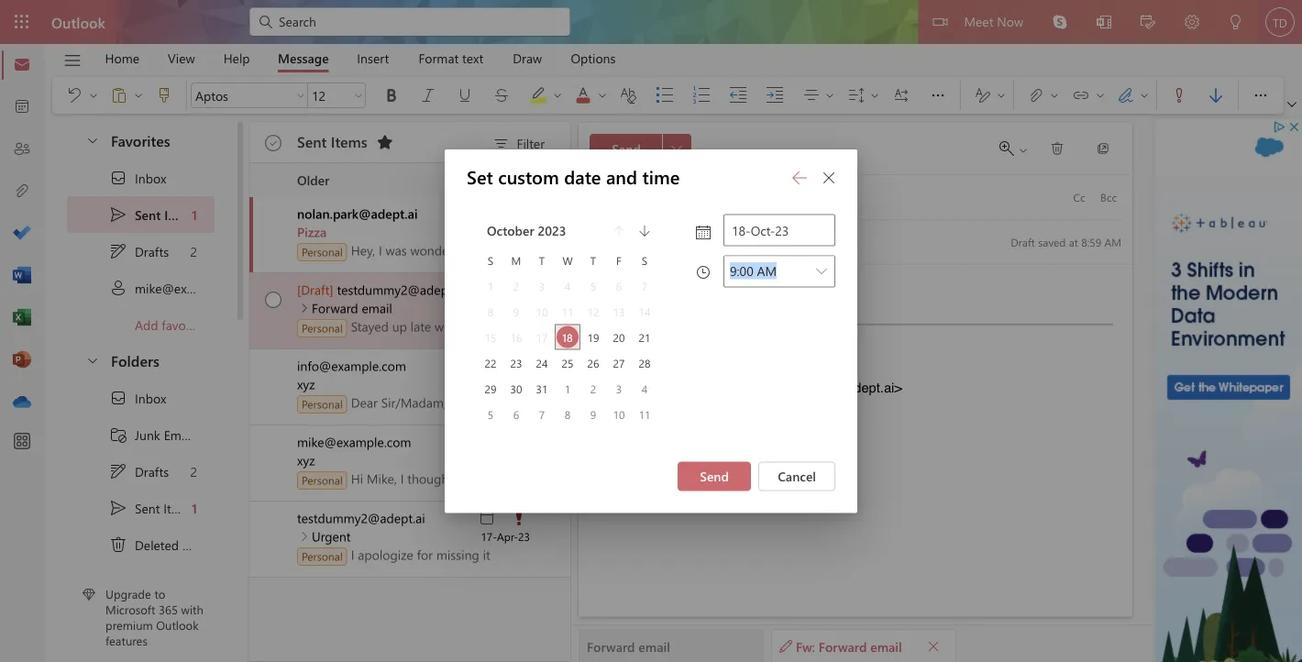 Task type: vqa. For each thing, say whether or not it's contained in the screenshot.
Premium Features image
yes



Task type: describe. For each thing, give the bounding box(es) containing it.
2023 inside button
[[538, 222, 566, 239]]

select a conversation checkbox for nolan.park@adept.ai
[[253, 197, 297, 237]]

testdummy2@adept.ai inside from: test dummy sent: monday, may 8, 2023 4:24 pm to: testdummy2@adept.ai <testdummy2@adept.ai> subject:
[[613, 380, 748, 396]]

 for 
[[109, 169, 127, 187]]

25 button
[[557, 351, 579, 373]]

favorites tree item
[[67, 123, 215, 160]]

october inside selected date october 18, 2023
[[466, 240, 512, 257]]


[[892, 86, 911, 105]]

may- for nolan.park@adept.ai
[[492, 225, 518, 239]]

Add a subject text field
[[579, 227, 994, 257]]

 button
[[1085, 134, 1122, 163]]

upgrade
[[105, 586, 151, 602]]

october inside button
[[487, 222, 534, 239]]

deleted
[[135, 536, 179, 553]]

 button
[[632, 218, 658, 243]]

Message body, press Alt+F10 to exit text field
[[590, 280, 1122, 317]]

up inside personal stayed up late working
[[392, 318, 407, 335]]

bullets image
[[656, 86, 692, 105]]

1 08- from the top
[[477, 301, 493, 315]]

folders
[[111, 350, 159, 370]]

forward email inside button
[[587, 638, 670, 655]]

outlook inside banner
[[51, 12, 105, 32]]

drafts for 
[[135, 463, 169, 480]]

1 inside tree
[[192, 500, 197, 517]]

powerpoint image
[[13, 351, 31, 370]]

reading pane main content
[[571, 115, 1151, 662]]

s for saturday element at the top of page
[[642, 252, 648, 267]]

23 down monday element
[[518, 301, 530, 315]]

outlook link
[[51, 0, 105, 44]]

 button for basic text group
[[293, 83, 308, 108]]

 tree item for 
[[67, 453, 215, 490]]

it inside personal i apologize for missing it
[[483, 546, 490, 563]]

 for 
[[109, 389, 127, 407]]

30
[[510, 381, 522, 395]]

working inside reading pane main content
[[688, 436, 738, 452]]

inbox for 
[[135, 390, 166, 406]]

onedrive image
[[13, 393, 31, 412]]

forward email button
[[579, 629, 764, 662]]

to:
[[590, 380, 610, 396]]

microsoft
[[105, 601, 155, 617]]

0 horizontal spatial  button
[[814, 163, 844, 192]]

2 horizontal spatial email
[[870, 638, 902, 655]]

files image
[[13, 182, 31, 201]]

xyz inside "mike@example.com xyz"
[[297, 452, 315, 469]]

7
[[539, 406, 545, 421]]

4
[[642, 381, 648, 395]]

2 for 
[[190, 463, 197, 480]]


[[155, 86, 173, 105]]

add favorite
[[135, 316, 204, 333]]


[[510, 509, 528, 527]]

home
[[105, 50, 139, 66]]

late inside personal stayed up late working
[[411, 318, 431, 335]]

 inbox for 
[[109, 389, 166, 407]]

pizza
[[297, 223, 327, 240]]

inbox for 
[[135, 169, 166, 186]]

set custom date and time
[[467, 164, 680, 188]]

mike@example.com inside message list list box
[[297, 433, 411, 450]]

2 horizontal spatial forward
[[819, 638, 867, 655]]

 for 
[[109, 242, 127, 260]]

tags group
[[1161, 77, 1234, 110]]

subject:
[[590, 399, 643, 415]]

message list section
[[249, 117, 570, 661]]

missing
[[436, 546, 479, 563]]

 button left  button at the top of page
[[351, 83, 366, 108]]

31 button
[[531, 377, 553, 399]]

0 vertical spatial testdummy2@adept.ai
[[337, 281, 465, 298]]

sent items heading
[[297, 122, 400, 162]]

20 button
[[608, 326, 630, 348]]

meet
[[964, 12, 994, 29]]

draft saved at 8:59 am
[[1011, 234, 1122, 249]]

personal for info@example.com
[[302, 397, 343, 411]]

message button
[[264, 44, 343, 72]]

with
[[181, 601, 203, 617]]

Select all messages checkbox
[[260, 130, 286, 156]]

 inside message list list box
[[265, 292, 282, 308]]

stayed inside reading pane main content
[[590, 436, 635, 452]]

5 button
[[480, 403, 502, 425]]

pm
[[789, 360, 809, 376]]

draft
[[1011, 234, 1035, 249]]

may
[[681, 360, 707, 376]]

 inside the  
[[1018, 145, 1029, 156]]

meet now
[[964, 12, 1023, 29]]

personal for mike@example.com
[[302, 473, 343, 487]]

19
[[587, 329, 599, 344]]

 mike@example.com
[[109, 279, 249, 297]]


[[109, 426, 127, 444]]

27
[[613, 355, 625, 370]]


[[109, 572, 127, 591]]

24 button
[[531, 351, 553, 373]]

draw
[[513, 50, 542, 66]]

items up  deleted items
[[163, 500, 194, 517]]

selected date october 18, 2023
[[466, 206, 514, 290]]

 button
[[812, 256, 832, 285]]

 button
[[483, 81, 520, 110]]

 button
[[373, 81, 410, 110]]

apologize
[[358, 546, 413, 563]]

23 left 31 at the left
[[518, 377, 530, 392]]

2 for 
[[190, 243, 197, 260]]

09-
[[475, 225, 492, 239]]


[[792, 170, 807, 185]]

 tree item
[[67, 526, 215, 563]]

personal inside personal i apologize for missing it
[[302, 549, 343, 564]]

3 button
[[608, 377, 630, 399]]

cancel button
[[759, 462, 835, 491]]


[[1096, 141, 1111, 156]]

2 inside button
[[590, 381, 596, 395]]

home button
[[91, 44, 153, 72]]

mike@example.com inside  mike@example.com
[[135, 279, 249, 296]]


[[456, 86, 474, 105]]

2023 inside selected date october 18, 2023
[[466, 274, 494, 290]]

selected
[[466, 206, 514, 223]]

personal inside personal stayed up late working
[[302, 321, 343, 335]]

filter
[[517, 135, 545, 152]]

 sent items 1 for 2nd  "tree item" from the bottom
[[109, 205, 197, 224]]


[[619, 86, 637, 105]]

left-rail-appbar navigation
[[4, 44, 40, 424]]

tuesday element
[[529, 247, 555, 273]]

and
[[606, 164, 637, 188]]

thursday element
[[581, 247, 606, 273]]

items inside  deleted items
[[182, 536, 213, 553]]

t for thursday element
[[590, 252, 596, 267]]

from:
[[590, 340, 628, 356]]

decrease indent image
[[729, 86, 766, 105]]

ecaterina.marinescu@adept.ai
[[655, 187, 824, 204]]

17-
[[481, 529, 497, 544]]

forward email inside message list list box
[[312, 299, 392, 316]]

custom
[[498, 164, 559, 188]]

email inside message list list box
[[362, 299, 392, 316]]

saturday element
[[632, 247, 658, 273]]

sent items 
[[297, 131, 394, 151]]

cc
[[1073, 190, 1085, 205]]

view
[[168, 50, 195, 66]]

28 button
[[634, 351, 656, 373]]

saved
[[1038, 234, 1066, 249]]

items inside sent items 
[[331, 131, 367, 151]]

draw button
[[499, 44, 556, 72]]

 for  button to the bottom
[[927, 640, 940, 653]]

[draft]
[[297, 281, 333, 298]]

1 inside favorites tree
[[192, 206, 197, 223]]

 for basic text group
[[295, 90, 306, 101]]

archive
[[135, 573, 176, 590]]

set custom date and time heading
[[445, 149, 857, 207]]

21 button
[[634, 326, 656, 348]]

format text button
[[405, 44, 497, 72]]

17-apr-23
[[481, 529, 530, 544]]

email inside button
[[639, 638, 670, 655]]

1  tree item from the top
[[67, 196, 215, 233]]

 for 
[[109, 462, 127, 481]]

may- for info@example.com
[[493, 377, 518, 392]]

selected date october 18, 2023, today's date october 18, 2023 group
[[466, 206, 669, 447]]

6
[[513, 406, 519, 421]]

set custom date and time application
[[0, 0, 1302, 662]]

1 vertical spatial may-
[[493, 301, 518, 315]]

word image
[[13, 267, 31, 285]]

send
[[700, 467, 729, 484]]

sent inside favorites tree
[[135, 206, 161, 223]]

junk
[[135, 426, 160, 443]]

to
[[610, 188, 624, 205]]

3
[[616, 381, 622, 395]]

 junk email
[[109, 426, 194, 444]]


[[696, 225, 711, 240]]

 button
[[447, 81, 483, 110]]

forward inside button
[[587, 638, 635, 655]]



Task type: locate. For each thing, give the bounding box(es) containing it.
excel image
[[13, 309, 31, 327]]


[[109, 242, 127, 260], [109, 462, 127, 481]]

date inside heading
[[564, 164, 601, 188]]

0 horizontal spatial outlook
[[51, 12, 105, 32]]


[[109, 205, 127, 224], [109, 499, 127, 517]]

1 horizontal spatial it
[[633, 280, 642, 298]]

1  from the top
[[265, 135, 282, 151]]

1 vertical spatial  tree item
[[67, 380, 215, 416]]

wednesday element
[[555, 247, 581, 273]]

features
[[105, 632, 148, 648]]

1 up  mike@example.com
[[192, 206, 197, 223]]

 tree item inside favorites tree
[[67, 160, 215, 196]]

1 inbox from the top
[[135, 169, 166, 186]]


[[376, 133, 394, 151]]

2 xyz from the top
[[297, 452, 315, 469]]

sent inside sent items 
[[297, 131, 327, 151]]

<testdummy2@adept.ai>
[[752, 380, 902, 396]]

 up 
[[109, 389, 127, 407]]

clipboard group
[[56, 77, 182, 114]]

1 vertical spatial 
[[265, 292, 282, 308]]

xyz down 'info@example.com'
[[297, 376, 315, 393]]

23
[[518, 225, 530, 239], [518, 301, 530, 315], [510, 355, 522, 370], [518, 377, 530, 392], [518, 529, 530, 544]]

0 vertical spatial xyz
[[297, 376, 315, 393]]

 inside  button
[[1050, 141, 1065, 156]]

1 vertical spatial outlook
[[156, 617, 199, 633]]

 tree item
[[67, 563, 215, 600]]

 button for favorites tree item
[[76, 123, 107, 157]]

time
[[642, 164, 680, 188]]

08-may-23 down sunday element
[[477, 301, 530, 315]]

08-may-23
[[477, 301, 530, 315], [477, 377, 530, 392]]

sent up  tree item
[[135, 500, 160, 517]]

 for 
[[1050, 141, 1065, 156]]

2 08-may-23 from the top
[[477, 377, 530, 392]]

2 vertical spatial 2023
[[725, 360, 755, 376]]

1 vertical spatial 
[[927, 640, 940, 653]]

testdummy2@adept.ai up the urgent
[[297, 509, 425, 526]]

0 vertical spatial  tree item
[[67, 160, 215, 196]]

0 vertical spatial forward email
[[312, 299, 392, 316]]

working inside personal stayed up late working
[[435, 318, 480, 335]]

2  tree item from the top
[[67, 380, 215, 416]]

favorites tree
[[67, 116, 249, 343]]


[[639, 225, 650, 236]]

2  inbox from the top
[[109, 389, 166, 407]]

 inside tree
[[109, 499, 127, 517]]

2 vertical spatial 1
[[192, 500, 197, 517]]

1 vertical spatial late
[[660, 436, 683, 452]]

may-
[[492, 225, 518, 239], [493, 301, 518, 315], [493, 377, 518, 392]]

include group
[[1018, 77, 1153, 114]]


[[1207, 86, 1225, 105]]

 sent items 1 for 2nd  "tree item" from the top of the set custom date and time "application"
[[109, 499, 197, 517]]

t right wednesday element
[[590, 252, 596, 267]]

 up 
[[109, 242, 127, 260]]

0 horizontal spatial it
[[483, 546, 490, 563]]

0 vertical spatial  inbox
[[109, 169, 166, 187]]

2023 inside from: test dummy sent: monday, may 8, 2023 4:24 pm to: testdummy2@adept.ai <testdummy2@adept.ai> subject:
[[725, 360, 755, 376]]

stayed down [draft] testdummy2@adept.ai
[[351, 318, 389, 335]]

1 vertical spatial 2023
[[466, 274, 494, 290]]

1  tree item from the top
[[67, 160, 215, 196]]

sunday element
[[478, 247, 503, 273]]

3 personal from the top
[[302, 397, 343, 411]]

stayed
[[351, 318, 389, 335], [590, 436, 635, 452]]

 tree item
[[67, 416, 215, 453]]

1  sent items 1 from the top
[[109, 205, 197, 224]]

late
[[411, 318, 431, 335], [660, 436, 683, 452]]

 inbox down favorites tree item
[[109, 169, 166, 187]]

1 vertical spatial  drafts
[[109, 462, 169, 481]]

1 vertical spatial 
[[109, 462, 127, 481]]

1 vertical spatial xyz
[[297, 452, 315, 469]]

 sent items 1 up  tree item
[[109, 205, 197, 224]]

xyz up select a conversation option
[[297, 452, 315, 469]]

date up sunday element
[[466, 223, 491, 240]]

1 left "2" button
[[565, 381, 571, 395]]

2 08- from the top
[[477, 377, 493, 392]]

more apps image
[[13, 433, 31, 451]]

sent right 
[[297, 131, 327, 151]]

1 drafts from the top
[[135, 243, 169, 260]]

 button left favorites
[[76, 123, 107, 157]]

 for  deleted items
[[109, 536, 127, 554]]

2 vertical spatial sent
[[135, 500, 160, 517]]

inbox down favorites tree item
[[135, 169, 166, 186]]

1 horizontal spatial 
[[927, 640, 940, 653]]

m
[[511, 252, 521, 267]]

0 horizontal spatial t
[[539, 252, 545, 267]]

0 horizontal spatial s
[[488, 252, 494, 267]]

 inside reading pane main content
[[927, 640, 940, 653]]

8
[[565, 406, 571, 421]]

 inbox for 
[[109, 169, 166, 187]]

 tree item down junk
[[67, 453, 215, 490]]

 drafts for 
[[109, 462, 169, 481]]

23 inside 23 button
[[510, 355, 522, 370]]

personal down "mike@example.com xyz"
[[302, 473, 343, 487]]

2023 right 8,
[[725, 360, 755, 376]]

 archive
[[109, 572, 176, 591]]

0 vertical spatial  drafts
[[109, 242, 169, 260]]

options
[[571, 50, 616, 66]]

items inside favorites tree
[[164, 206, 196, 223]]

items right deleted
[[182, 536, 213, 553]]

Select a conversation checkbox
[[253, 197, 297, 237], [253, 273, 297, 313], [253, 349, 297, 389]]


[[382, 86, 401, 105]]

increase indent image
[[766, 86, 802, 105]]

mike@example.com up favorite
[[135, 279, 249, 296]]

forward email
[[312, 299, 392, 316], [587, 638, 670, 655]]

0 vertical spatial 
[[109, 205, 127, 224]]

1 vertical spatial it
[[483, 546, 490, 563]]

1 horizontal spatial forward email
[[587, 638, 670, 655]]

 left sent items  on the top of page
[[265, 135, 282, 151]]

1 vertical spatial sent
[[135, 206, 161, 223]]

0 vertical spatial  tree item
[[67, 196, 215, 233]]

1 xyz from the top
[[297, 376, 315, 393]]

8 button
[[557, 403, 579, 425]]

sent inside tree
[[135, 500, 160, 517]]

mike@example.com down 'info@example.com'
[[297, 433, 411, 450]]

 button
[[814, 163, 844, 192], [921, 633, 946, 659]]

 sent items 1 up deleted
[[109, 499, 197, 517]]

0 vertical spatial drafts
[[135, 243, 169, 260]]

late inside reading pane main content
[[660, 436, 683, 452]]

check
[[590, 280, 631, 298]]

1 button
[[557, 377, 579, 399]]

1 t from the left
[[539, 252, 545, 267]]

may- down 23 button
[[493, 377, 518, 392]]

october 2023
[[487, 222, 566, 239]]

tree containing 
[[67, 380, 215, 662]]

1 08-may-23 from the top
[[477, 301, 530, 315]]

Select a conversation checkbox
[[253, 502, 297, 541]]

2  tree item from the top
[[67, 490, 215, 526]]

0 horizontal spatial forward
[[312, 299, 358, 316]]

25
[[562, 355, 574, 370]]

it inside text box
[[633, 280, 642, 298]]

0 vertical spatial outlook
[[51, 12, 105, 32]]


[[492, 135, 510, 153]]


[[933, 15, 948, 29]]

1 vertical spatial working
[[688, 436, 738, 452]]

23 button
[[505, 351, 527, 373]]

6 button
[[505, 403, 527, 425]]

 up 
[[109, 536, 127, 554]]

message list list box
[[249, 163, 570, 661]]

1 horizontal spatial t
[[590, 252, 596, 267]]

 inside folders tree item
[[85, 353, 100, 367]]

0 horizontal spatial date
[[466, 223, 491, 240]]

 inside favorites tree
[[109, 242, 127, 260]]

08- down 22
[[477, 377, 493, 392]]

1 s from the left
[[488, 252, 494, 267]]

 fw: forward email
[[780, 638, 902, 655]]

 drafts
[[109, 242, 169, 260], [109, 462, 169, 481]]

1 horizontal spatial up
[[639, 436, 656, 452]]

 drafts for 
[[109, 242, 169, 260]]

11
[[639, 406, 651, 421]]

2 vertical spatial select a conversation checkbox
[[253, 349, 297, 389]]

 down favorites tree item
[[109, 169, 127, 187]]

11 button
[[634, 403, 656, 425]]

 drafts up  tree item
[[109, 242, 169, 260]]

2 inbox from the top
[[135, 390, 166, 406]]

2 select a conversation checkbox from the top
[[253, 273, 297, 313]]

2 inside favorites tree
[[190, 243, 197, 260]]

 for favorites tree item
[[85, 133, 100, 147]]

select a conversation checkbox for info@example.com
[[253, 349, 297, 389]]

1 vertical spatial 1
[[565, 381, 571, 395]]

2 vertical spatial 2
[[190, 463, 197, 480]]

 button left folders
[[76, 343, 107, 377]]

 button
[[146, 81, 182, 110]]

8,
[[711, 360, 722, 376]]

26 button
[[582, 351, 604, 373]]

basic text group
[[191, 77, 957, 114]]

mike@example.com
[[135, 279, 249, 296], [297, 433, 411, 450]]


[[1050, 141, 1065, 156], [109, 536, 127, 554]]

2  tree item from the top
[[67, 453, 215, 490]]

may- down monday element
[[493, 301, 518, 315]]

1  tree item from the top
[[67, 233, 215, 270]]

0 horizontal spatial 
[[822, 170, 836, 185]]

late down [draft] testdummy2@adept.ai
[[411, 318, 431, 335]]

2 horizontal spatial 2023
[[725, 360, 755, 376]]

t for the tuesday element
[[539, 252, 545, 267]]

1 vertical spatial  tree item
[[67, 453, 215, 490]]

may- down selected
[[492, 225, 518, 239]]

items left  button
[[331, 131, 367, 151]]

set custom date and time dialog
[[0, 0, 1302, 662]]

 filter
[[492, 135, 545, 153]]

2 personal from the top
[[302, 321, 343, 335]]

 button
[[610, 81, 647, 110]]

 inbox down folders tree item
[[109, 389, 166, 407]]

0 vertical spatial 
[[822, 170, 836, 185]]

2 drafts from the top
[[135, 463, 169, 480]]

0 vertical spatial select a conversation checkbox
[[253, 197, 297, 237]]

add
[[135, 316, 158, 333]]

s right f
[[642, 252, 648, 267]]

cell inside the selected date october 18, 2023, today's date october 18, 2023 group
[[555, 324, 581, 350]]

 tree item for 
[[67, 160, 215, 196]]

 inside favorites tree
[[109, 205, 127, 224]]

items
[[331, 131, 367, 151], [164, 206, 196, 223], [163, 500, 194, 517], [182, 536, 213, 553]]

personal for nolan.park@adept.ai
[[302, 244, 343, 259]]

to do image
[[13, 225, 31, 243]]

1  from the top
[[109, 242, 127, 260]]

for
[[417, 546, 433, 563]]

working up send
[[688, 436, 738, 452]]

19 button
[[582, 326, 604, 348]]

1 vertical spatial  inbox
[[109, 389, 166, 407]]

personal down pizza
[[302, 244, 343, 259]]

 right the  
[[1050, 141, 1065, 156]]

1 vertical spatial 
[[109, 536, 127, 554]]

1 vertical spatial drafts
[[135, 463, 169, 480]]

0 vertical spatial 
[[1050, 141, 1065, 156]]

 inside favorites tree
[[109, 169, 127, 187]]

0 horizontal spatial working
[[435, 318, 480, 335]]

personal down 'info@example.com'
[[302, 397, 343, 411]]

0 horizontal spatial 
[[109, 536, 127, 554]]

 tree item
[[67, 270, 249, 306]]

4 personal from the top
[[302, 473, 343, 487]]

friday element
[[606, 247, 632, 273]]

26
[[587, 355, 599, 370]]

 tree item
[[67, 196, 215, 233], [67, 490, 215, 526]]

2  drafts from the top
[[109, 462, 169, 481]]

insert button
[[343, 44, 403, 72]]

it down '17-'
[[483, 546, 490, 563]]

1 inside button
[[565, 381, 571, 395]]

28
[[639, 355, 651, 370]]

1 horizontal spatial  button
[[921, 633, 946, 659]]

 tree item down favorites
[[67, 160, 215, 196]]

 up 
[[109, 205, 127, 224]]

tab list inside set custom date and time "application"
[[91, 44, 630, 72]]

24
[[536, 355, 548, 370]]

1 vertical spatial up
[[639, 436, 656, 452]]

calendar image
[[13, 98, 31, 116]]

1  from the top
[[109, 169, 127, 187]]

 tree item up junk
[[67, 380, 215, 416]]

select a conversation checkbox down pizza
[[253, 273, 297, 313]]

1 vertical spatial stayed
[[590, 436, 635, 452]]

2  from the top
[[109, 499, 127, 517]]

 button inside favorites tree item
[[76, 123, 107, 157]]

2 down sent:
[[590, 381, 596, 395]]

0 horizontal spatial stayed
[[351, 318, 389, 335]]

late up send button
[[660, 436, 683, 452]]

1  from the top
[[109, 205, 127, 224]]

premium features image
[[83, 588, 95, 601]]

 left folders
[[85, 353, 100, 367]]

4:24
[[759, 360, 785, 376]]

1 vertical spatial mike@example.com
[[297, 433, 411, 450]]

1 vertical spatial 2
[[590, 381, 596, 395]]

 inside tree
[[109, 462, 127, 481]]

sent down favorites tree item
[[135, 206, 161, 223]]

1  drafts from the top
[[109, 242, 169, 260]]

 tree item up 
[[67, 233, 215, 270]]

1 horizontal spatial 
[[1050, 141, 1065, 156]]

2  from the top
[[265, 292, 282, 308]]

 inside favorites tree item
[[85, 133, 100, 147]]

08-may-23 down 22 button in the left bottom of the page
[[477, 377, 530, 392]]

inbox inside tree
[[135, 390, 166, 406]]

inbox up  junk email
[[135, 390, 166, 406]]

date inside selected date october 18, 2023
[[466, 223, 491, 240]]

tab list
[[91, 44, 630, 72]]

outlook inside the upgrade to microsoft 365 with premium outlook features
[[156, 617, 199, 633]]

 inside  tree item
[[109, 536, 127, 554]]

numbering image
[[692, 86, 729, 105]]

forward inside message list list box
[[312, 299, 358, 316]]

 button for folders tree item
[[76, 343, 107, 377]]

1 horizontal spatial stayed
[[590, 436, 635, 452]]


[[780, 640, 792, 653]]

it right check
[[633, 280, 642, 298]]

 inside select all messages checkbox
[[265, 135, 282, 151]]

set custom date and time document
[[0, 0, 1302, 662]]

23 up monday element
[[518, 225, 530, 239]]

1 horizontal spatial forward
[[587, 638, 635, 655]]

1
[[192, 206, 197, 223], [565, 381, 571, 395], [192, 500, 197, 517]]

0 vertical spatial may-
[[492, 225, 518, 239]]

1 personal from the top
[[302, 244, 343, 259]]

 tree item up deleted
[[67, 490, 215, 526]]

0 vertical spatial october
[[487, 222, 534, 239]]

personal
[[302, 244, 343, 259], [302, 321, 343, 335], [302, 397, 343, 411], [302, 473, 343, 487], [302, 549, 343, 564]]

23 down ""
[[518, 529, 530, 544]]

0 vertical spatial it
[[633, 280, 642, 298]]

personal down [draft]
[[302, 321, 343, 335]]

1 vertical spatial forward email
[[587, 638, 670, 655]]

drafts inside tree
[[135, 463, 169, 480]]

0 horizontal spatial forward email
[[312, 299, 392, 316]]

0 horizontal spatial 2023
[[466, 274, 494, 290]]

08- down 18,
[[477, 301, 493, 315]]

1 horizontal spatial s
[[642, 252, 648, 267]]

Select a date text field
[[724, 215, 835, 245]]

1 vertical spatial 08-may-23
[[477, 377, 530, 392]]

0 vertical spatial  tree item
[[67, 233, 215, 270]]


[[478, 509, 496, 527]]

1 horizontal spatial outlook
[[156, 617, 199, 633]]

forward
[[312, 299, 358, 316], [587, 638, 635, 655], [819, 638, 867, 655]]

cc button
[[1065, 182, 1094, 212]]

people image
[[13, 140, 31, 159]]

inbox inside favorites tree
[[135, 169, 166, 186]]

0 horizontal spatial up
[[392, 318, 407, 335]]

2  sent items 1 from the top
[[109, 499, 197, 517]]

testdummy2@adept.ai up personal stayed up late working
[[337, 281, 465, 298]]

0 horizontal spatial late
[[411, 318, 431, 335]]


[[419, 86, 437, 105]]

 sent items 1 inside favorites tree
[[109, 205, 197, 224]]

1  inbox from the top
[[109, 169, 166, 187]]

1 vertical spatial select a conversation checkbox
[[253, 273, 297, 313]]

 for folders tree item
[[85, 353, 100, 367]]

 drafts down  tree item
[[109, 462, 169, 481]]

0 vertical spatial  sent items 1
[[109, 205, 197, 224]]

 left favorites
[[85, 133, 100, 147]]

up inside reading pane main content
[[639, 436, 656, 452]]

1 vertical spatial 
[[109, 499, 127, 517]]

set
[[467, 164, 493, 188]]

 tree item
[[67, 160, 215, 196], [67, 380, 215, 416]]

1 vertical spatial testdummy2@adept.ai
[[613, 380, 748, 396]]

mike@example.com xyz
[[297, 433, 411, 469]]

1 horizontal spatial mike@example.com
[[297, 433, 411, 450]]

22
[[485, 355, 497, 370]]

1 vertical spatial 08-
[[477, 377, 493, 392]]

help button
[[210, 44, 264, 72]]

 sent items 1 inside tree
[[109, 499, 197, 517]]

1 select a conversation checkbox from the top
[[253, 197, 297, 237]]

0 vertical spatial late
[[411, 318, 431, 335]]

s for sunday element
[[488, 252, 494, 267]]

select a conversation checkbox down select all messages checkbox
[[253, 197, 297, 237]]

send button
[[678, 462, 751, 491]]


[[63, 51, 82, 70]]

0 horizontal spatial mike@example.com
[[135, 279, 249, 296]]

 tree item down favorites tree item
[[67, 196, 215, 233]]

premium
[[105, 617, 153, 633]]

0 vertical spatial 1
[[192, 206, 197, 223]]


[[1170, 86, 1189, 105]]

stayed inside personal stayed up late working
[[351, 318, 389, 335]]

2023 up the tuesday element
[[538, 222, 566, 239]]

up down [draft] testdummy2@adept.ai
[[392, 318, 407, 335]]

To text field
[[655, 187, 1065, 208]]

insert
[[357, 50, 389, 66]]

2  from the top
[[109, 389, 127, 407]]

cell
[[555, 324, 581, 350]]

drafts down  junk email
[[135, 463, 169, 480]]

2 vertical spatial testdummy2@adept.ai
[[297, 509, 425, 526]]

working
[[435, 318, 480, 335], [688, 436, 738, 452]]

favorites
[[111, 130, 170, 150]]

1 vertical spatial  button
[[921, 633, 946, 659]]

drafts for 
[[135, 243, 169, 260]]

2023 down sunday element
[[466, 274, 494, 290]]

select a conversation checkbox containing 
[[253, 273, 297, 313]]

up down 11 "button"
[[639, 436, 656, 452]]

0 vertical spatial 2
[[190, 243, 197, 260]]

t right m at the top of page
[[539, 252, 545, 267]]

 up  tree item
[[109, 499, 127, 517]]

 inbox inside favorites tree
[[109, 169, 166, 187]]

1 up  deleted items
[[192, 500, 197, 517]]

5 personal from the top
[[302, 549, 343, 564]]

 tree item for 
[[67, 380, 215, 416]]

format text
[[419, 50, 484, 66]]

drafts inside favorites tree
[[135, 243, 169, 260]]

1 horizontal spatial date
[[564, 164, 601, 188]]

8:59
[[1081, 234, 1102, 249]]

text
[[462, 50, 484, 66]]

bcc
[[1101, 190, 1117, 205]]

1 horizontal spatial working
[[688, 436, 738, 452]]

20
[[613, 329, 625, 344]]

drafts up  tree item
[[135, 243, 169, 260]]

2 s from the left
[[642, 252, 648, 267]]

items up  mike@example.com
[[164, 206, 196, 223]]

 drafts inside favorites tree
[[109, 242, 169, 260]]

tab list containing home
[[91, 44, 630, 72]]


[[1000, 141, 1014, 156]]

testdummy2@adept.ai down may
[[613, 380, 748, 396]]

working up 22 button in the left bottom of the page
[[435, 318, 480, 335]]

 right 
[[1018, 145, 1029, 156]]

outlook banner
[[0, 0, 1302, 44]]

 button
[[883, 81, 920, 110]]

 button down message button at the left top of the page
[[293, 83, 308, 108]]

1 vertical spatial inbox
[[135, 390, 166, 406]]

 tree item
[[67, 233, 215, 270], [67, 453, 215, 490]]

 drafts inside tree
[[109, 462, 169, 481]]

3 select a conversation checkbox from the top
[[253, 349, 297, 389]]

0 vertical spatial date
[[564, 164, 601, 188]]

0 vertical spatial 08-may-23
[[477, 301, 530, 315]]

9
[[590, 406, 596, 421]]

2  from the top
[[109, 462, 127, 481]]

10
[[613, 406, 625, 421]]

0 vertical spatial mike@example.com
[[135, 279, 249, 296]]


[[492, 86, 511, 105]]

 tree item for 
[[67, 233, 215, 270]]

nolan.park@adept.ai
[[297, 205, 418, 222]]

1 horizontal spatial email
[[639, 638, 670, 655]]

outlook down to
[[156, 617, 199, 633]]

23 right 22 button in the left bottom of the page
[[510, 355, 522, 370]]

 left [draft]
[[265, 292, 282, 308]]

0 vertical spatial working
[[435, 318, 480, 335]]

personal down the urgent
[[302, 549, 343, 564]]

monday element
[[503, 247, 529, 273]]

 down message button at the left top of the page
[[295, 90, 306, 101]]

 inside the set custom date and time document
[[822, 170, 836, 185]]

s right 18,
[[488, 252, 494, 267]]

0 vertical spatial stayed
[[351, 318, 389, 335]]

0 vertical spatial 
[[109, 169, 127, 187]]

2 up  mike@example.com
[[190, 243, 197, 260]]

outlook up  button
[[51, 12, 105, 32]]

folders tree item
[[67, 343, 215, 380]]

add favorite tree item
[[67, 306, 215, 343]]

Select a time text field
[[724, 256, 812, 285]]

 down 
[[109, 462, 127, 481]]

tree
[[67, 380, 215, 662]]

10 button
[[608, 403, 630, 425]]

select a conversation checkbox down [draft]
[[253, 349, 297, 389]]

 for  button to the left
[[822, 170, 836, 185]]

 button inside folders tree item
[[76, 343, 107, 377]]

2 down email
[[190, 463, 197, 480]]

 inbox
[[109, 169, 166, 187], [109, 389, 166, 407]]

0 vertical spatial sent
[[297, 131, 327, 151]]

fw:
[[796, 638, 815, 655]]

mail image
[[13, 56, 31, 74]]

0 vertical spatial up
[[392, 318, 407, 335]]

stayed down 10
[[590, 436, 635, 452]]

date left 'and'
[[564, 164, 601, 188]]

help
[[223, 50, 250, 66]]

it
[[633, 280, 642, 298], [483, 546, 490, 563]]

 left  button at the top of page
[[353, 90, 364, 101]]

2 t from the left
[[590, 252, 596, 267]]

1 vertical spatial  tree item
[[67, 490, 215, 526]]



